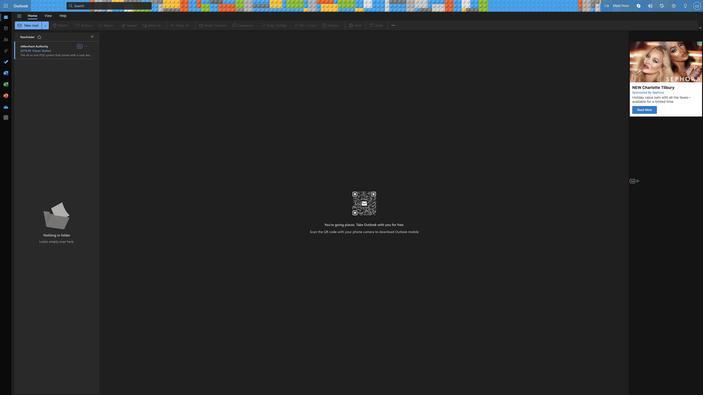 Task type: describe. For each thing, give the bounding box(es) containing it.
word image
[[3, 71, 8, 76]]

mail
[[32, 23, 39, 28]]

nothing
[[43, 233, 56, 237]]

set your advertising preferences image
[[637, 179, 641, 183]]

in
[[57, 233, 60, 237]]

now
[[622, 3, 630, 8]]

 button
[[14, 12, 24, 20]]

station
[[42, 49, 51, 53]]

to do image
[[3, 60, 8, 65]]

tags group
[[196, 21, 344, 30]]

 button
[[680, 0, 692, 12]]

outlook link
[[14, 0, 28, 12]]

you
[[386, 222, 391, 227]]

 button
[[657, 0, 669, 12]]

to
[[376, 229, 379, 234]]

emerchant
[[21, 44, 35, 48]]

the
[[318, 229, 323, 234]]


[[684, 4, 688, 8]]

authority
[[36, 44, 48, 48]]

$279.99
[[21, 49, 31, 53]]


[[661, 4, 665, 8]]

here.
[[67, 239, 74, 244]]

new
[[24, 23, 31, 28]]

 button
[[633, 0, 645, 12]]

code
[[330, 229, 337, 234]]

outlook banner
[[0, 0, 704, 12]]

1 horizontal spatial with
[[378, 222, 385, 227]]

 button
[[42, 21, 49, 29]]


[[637, 4, 641, 8]]


[[649, 4, 653, 8]]

 for  popup button
[[84, 44, 88, 48]]

files image
[[3, 49, 8, 53]]

outlook inside banner
[[14, 3, 28, 8]]


[[17, 23, 22, 28]]

places.
[[345, 222, 356, 227]]

camera
[[364, 229, 375, 234]]

emerchant authority
[[21, 44, 48, 48]]

 button
[[35, 33, 43, 41]]

left-rail-appbar navigation
[[1, 12, 11, 113]]

empty
[[49, 239, 59, 244]]


[[37, 35, 42, 40]]

people image
[[3, 37, 8, 42]]

 button
[[89, 33, 96, 40]]

view button
[[41, 12, 56, 19]]

clover
[[33, 49, 41, 53]]

 button
[[645, 0, 657, 12]]

 button
[[669, 0, 680, 12]]


[[90, 35, 94, 39]]



Task type: vqa. For each thing, say whether or not it's contained in the screenshot.
the Outlook banner
yes



Task type: locate. For each thing, give the bounding box(es) containing it.
phone
[[353, 229, 363, 234]]

help button
[[56, 12, 70, 19]]


[[673, 4, 676, 8]]

0 vertical spatial ad
[[78, 44, 81, 48]]

you're
[[325, 222, 334, 227]]

 new mail
[[17, 23, 39, 28]]

 button
[[699, 25, 703, 30]]

ad left  popup button
[[78, 44, 81, 48]]

download
[[380, 229, 395, 234]]


[[17, 14, 22, 19]]

nothing in folder looks empty over here.
[[39, 233, 74, 244]]

scan
[[310, 229, 317, 234]]

outlook
[[14, 3, 28, 8], [364, 222, 377, 227], [396, 229, 408, 234]]

1 vertical spatial 
[[84, 44, 88, 48]]

1 horizontal spatial 
[[391, 23, 396, 28]]

more apps image
[[3, 115, 8, 120]]

you're going places. take outlook with you for free. scan the qr code with your phone camera to download outlook mobile
[[310, 222, 419, 234]]

$279.99 clover station
[[21, 49, 51, 53]]

tab list inside application
[[24, 12, 70, 19]]

 for  dropdown button
[[391, 23, 396, 28]]

free.
[[398, 222, 405, 227]]

move & delete group
[[15, 21, 166, 30]]

home
[[28, 13, 37, 18]]

your
[[345, 229, 352, 234]]

0 horizontal spatial outlook
[[14, 3, 28, 8]]

ad left set your advertising preferences icon
[[632, 179, 635, 183]]

qr
[[324, 229, 329, 234]]

with down going
[[338, 229, 344, 234]]

home button
[[24, 12, 41, 19]]

newfolder 
[[20, 35, 42, 40]]

take
[[357, 222, 363, 227]]

Search for email, meetings, files and more. field
[[74, 3, 149, 8]]

onedrive image
[[3, 105, 8, 110]]

powerpoint image
[[3, 94, 8, 98]]

1 horizontal spatial ad
[[632, 179, 635, 183]]

folder
[[61, 233, 70, 237]]

1 vertical spatial with
[[338, 229, 344, 234]]

calendar image
[[3, 26, 8, 31]]

0 horizontal spatial with
[[338, 229, 344, 234]]

 search field
[[66, 0, 152, 11]]

tab list containing home
[[24, 12, 70, 19]]

meet now
[[614, 3, 630, 8]]

view
[[45, 13, 52, 18]]

1 vertical spatial outlook
[[364, 222, 377, 227]]


[[391, 23, 396, 28], [84, 44, 88, 48]]

2 horizontal spatial outlook
[[396, 229, 408, 234]]

mail image
[[3, 15, 8, 20]]

 button
[[84, 44, 88, 48]]

0 horizontal spatial ad
[[78, 44, 81, 48]]

0 vertical spatial outlook
[[14, 3, 28, 8]]


[[700, 27, 702, 29]]

mobile
[[409, 229, 419, 234]]

navigation pane region
[[14, 31, 66, 395]]

0 vertical spatial with
[[378, 222, 385, 227]]

 inside popup button
[[84, 44, 88, 48]]


[[68, 3, 73, 8]]

ad inside message list section
[[78, 44, 81, 48]]

co image
[[694, 2, 702, 10]]

looks
[[39, 239, 48, 244]]

outlook up  button
[[14, 3, 28, 8]]

2 vertical spatial outlook
[[396, 229, 408, 234]]

newfolder
[[20, 35, 35, 39]]

application
[[0, 0, 704, 395]]

outlook up camera
[[364, 222, 377, 227]]

application containing outlook
[[0, 0, 704, 395]]

outlook down free.
[[396, 229, 408, 234]]


[[43, 24, 47, 27]]

1 horizontal spatial outlook
[[364, 222, 377, 227]]

excel image
[[3, 82, 8, 87]]

 heading
[[20, 33, 43, 42]]

with
[[378, 222, 385, 227], [338, 229, 344, 234]]

meet
[[614, 3, 622, 8]]

going
[[335, 222, 344, 227]]


[[605, 4, 609, 8]]

with left you
[[378, 222, 385, 227]]

0 vertical spatial 
[[391, 23, 396, 28]]

tab list
[[24, 12, 70, 19]]

 button
[[389, 21, 399, 30]]

for
[[392, 222, 397, 227]]

0 horizontal spatial 
[[84, 44, 88, 48]]

1 vertical spatial ad
[[632, 179, 635, 183]]

 inside dropdown button
[[391, 23, 396, 28]]

message list section
[[14, 31, 100, 395]]

ad
[[78, 44, 81, 48], [632, 179, 635, 183]]

over
[[60, 239, 66, 244]]

help
[[60, 13, 67, 18]]



